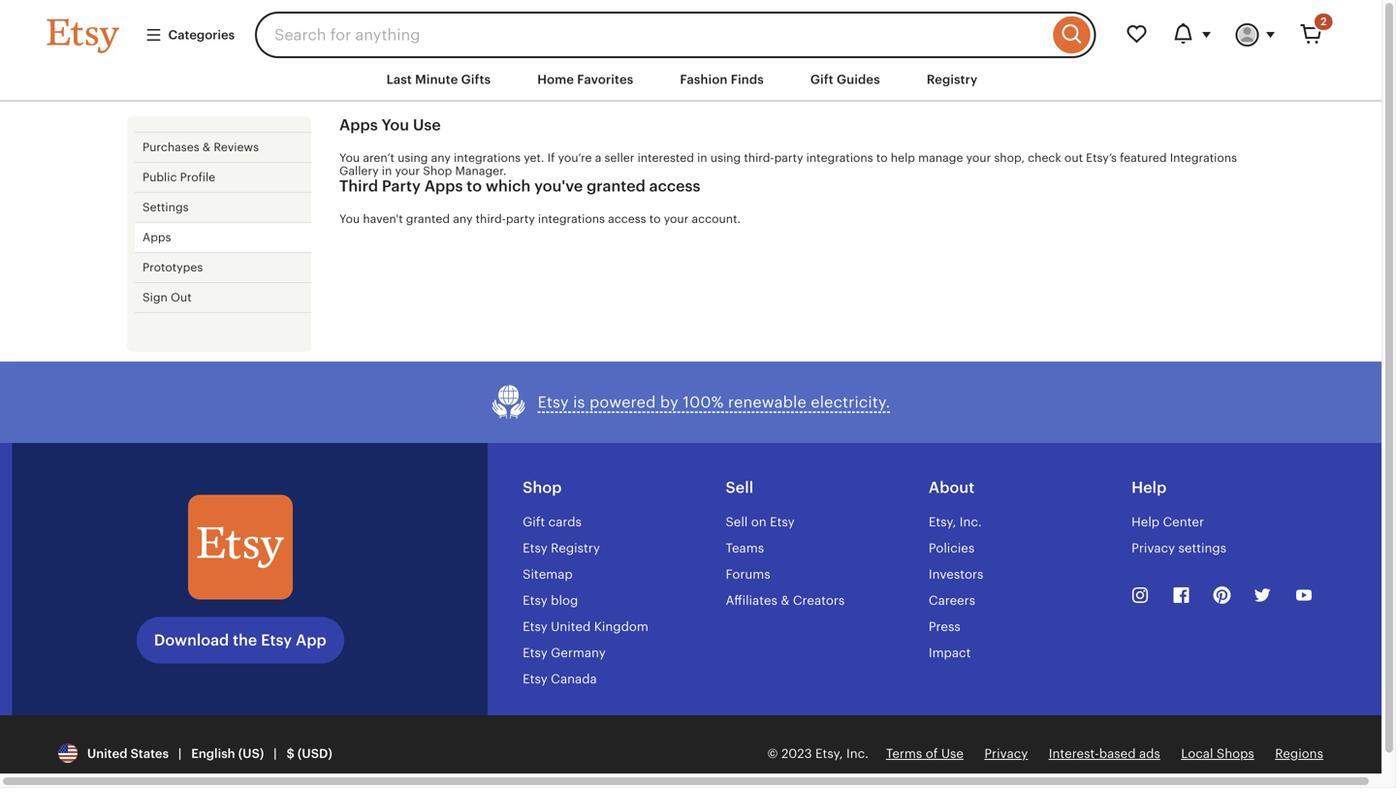 Task type: describe. For each thing, give the bounding box(es) containing it.
minute
[[415, 72, 458, 87]]

sign out link
[[135, 283, 311, 312]]

download the etsy app link
[[137, 617, 344, 664]]

favorites
[[577, 72, 634, 87]]

1 horizontal spatial in
[[697, 151, 708, 165]]

you've
[[535, 178, 583, 195]]

home favorites
[[537, 72, 634, 87]]

1 vertical spatial registry
[[551, 541, 600, 556]]

gift guides link
[[796, 62, 895, 97]]

the
[[233, 632, 257, 649]]

public profile
[[143, 171, 215, 184]]

etsy right the
[[261, 632, 292, 649]]

©
[[767, 747, 778, 761]]

2 horizontal spatial integrations
[[807, 151, 873, 165]]

main content containing apps you use
[[127, 102, 1255, 362]]

help for help center
[[1132, 515, 1160, 530]]

any for you haven't granted any third-party integrations access to your account.
[[453, 213, 473, 226]]

privacy for privacy settings
[[1132, 541, 1175, 556]]

1 | from the left
[[178, 747, 182, 761]]

affiliates & creators link
[[726, 594, 845, 608]]

by
[[660, 394, 679, 411]]

purchases & reviews link
[[135, 133, 311, 162]]

teams
[[726, 541, 764, 556]]

2 vertical spatial to
[[649, 213, 661, 226]]

1 vertical spatial party
[[506, 213, 535, 226]]

home favorites link
[[523, 62, 648, 97]]

help
[[891, 151, 915, 165]]

sign
[[143, 291, 168, 304]]

public
[[143, 171, 177, 184]]

categories button
[[130, 17, 249, 52]]

1 horizontal spatial integrations
[[538, 213, 605, 226]]

& for purchases
[[202, 141, 211, 154]]

1 vertical spatial third-
[[476, 213, 506, 226]]

1 vertical spatial inc.
[[847, 747, 869, 761]]

cards
[[549, 515, 582, 530]]

renewable
[[728, 394, 807, 411]]

interest-based ads link
[[1049, 747, 1161, 761]]

press link
[[929, 620, 961, 634]]

1 vertical spatial granted
[[406, 213, 450, 226]]

terms of use
[[886, 747, 964, 761]]

purchases & reviews
[[143, 141, 259, 154]]

prototypes link
[[135, 253, 311, 282]]

gift cards
[[523, 515, 582, 530]]

affiliates & creators
[[726, 594, 845, 608]]

2 using from the left
[[711, 151, 741, 165]]

0 vertical spatial united
[[551, 620, 591, 634]]

etsy for etsy is powered by 100% renewable electricity.
[[538, 394, 569, 411]]

sitemap
[[523, 567, 573, 582]]

1 horizontal spatial your
[[664, 213, 689, 226]]

sell for sell
[[726, 479, 754, 497]]

privacy settings
[[1132, 541, 1227, 556]]

integrations
[[1170, 151, 1237, 165]]

2 link
[[1288, 12, 1335, 58]]

etsy canada link
[[523, 672, 597, 687]]

granted inside you aren't using any integrations yet. if you're a seller interested in using third-party integrations to help manage your shop, check out etsy's featured integrations gallery in your shop manager. third party apps to which you've granted access
[[587, 178, 646, 195]]

you're
[[558, 151, 592, 165]]

1 vertical spatial united
[[87, 747, 128, 761]]

if
[[548, 151, 555, 165]]

third- inside you aren't using any integrations yet. if you're a seller interested in using third-party integrations to help manage your shop, check out etsy's featured integrations gallery in your shop manager. third party apps to which you've granted access
[[744, 151, 774, 165]]

guides
[[837, 72, 880, 87]]

local shops
[[1181, 747, 1255, 761]]

apps you use
[[339, 117, 441, 134]]

last
[[387, 72, 412, 87]]

public profile link
[[135, 163, 311, 192]]

access inside you aren't using any integrations yet. if you're a seller interested in using third-party integrations to help manage your shop, check out etsy's featured integrations gallery in your shop manager. third party apps to which you've granted access
[[649, 178, 701, 195]]

sell for sell on etsy
[[726, 515, 748, 530]]

etsy registry link
[[523, 541, 600, 556]]

1 horizontal spatial etsy,
[[929, 515, 956, 530]]

etsy germany link
[[523, 646, 606, 661]]

fashion
[[680, 72, 728, 87]]

2023
[[782, 747, 812, 761]]

fashion finds link
[[666, 62, 779, 97]]

apps link
[[135, 223, 311, 252]]

ads
[[1139, 747, 1161, 761]]

sell on etsy
[[726, 515, 795, 530]]

etsy, inc. link
[[929, 515, 982, 530]]

etsy for etsy united kingdom
[[523, 620, 548, 634]]

blog
[[551, 594, 578, 608]]

Search for anything text field
[[255, 12, 1049, 58]]

us image
[[58, 744, 78, 763]]

forums link
[[726, 567, 771, 582]]

which
[[486, 178, 531, 195]]

100%
[[683, 394, 724, 411]]

apps for apps you use
[[339, 117, 378, 134]]

settings link
[[135, 193, 311, 222]]

out
[[171, 291, 192, 304]]

press
[[929, 620, 961, 634]]

(usd)
[[298, 747, 332, 761]]

impact
[[929, 646, 971, 661]]

prototypes
[[143, 261, 203, 274]]

etsy for etsy canada
[[523, 672, 548, 687]]

any for you aren't using any integrations yet. if you're a seller interested in using third-party integrations to help manage your shop, check out etsy's featured integrations gallery in your shop manager. third party apps to which you've granted access
[[431, 151, 451, 165]]

careers link
[[929, 594, 976, 608]]

electricity.
[[811, 394, 891, 411]]

you aren't using any integrations yet. if you're a seller interested in using third-party integrations to help manage your shop, check out etsy's featured integrations gallery in your shop manager. third party apps to which you've granted access
[[339, 151, 1237, 195]]

yet.
[[524, 151, 544, 165]]

local
[[1181, 747, 1214, 761]]

last minute gifts link
[[372, 62, 505, 97]]

apps for apps link
[[143, 231, 171, 244]]

1 vertical spatial etsy,
[[816, 747, 843, 761]]

etsy registry
[[523, 541, 600, 556]]

aren't
[[363, 151, 395, 165]]

1 vertical spatial access
[[608, 213, 646, 226]]

third
[[339, 178, 378, 195]]

about
[[929, 479, 975, 497]]

categories banner
[[12, 0, 1370, 58]]



Task type: vqa. For each thing, say whether or not it's contained in the screenshot.
Etsy Canada
yes



Task type: locate. For each thing, give the bounding box(es) containing it.
privacy left interest-
[[985, 747, 1028, 761]]

0 vertical spatial privacy
[[1132, 541, 1175, 556]]

interested
[[638, 151, 694, 165]]

apps
[[339, 117, 378, 134], [425, 178, 463, 195], [143, 231, 171, 244]]

0 vertical spatial any
[[431, 151, 451, 165]]

main content
[[127, 102, 1255, 362]]

0 horizontal spatial privacy
[[985, 747, 1028, 761]]

etsy up sitemap
[[523, 541, 548, 556]]

etsy's
[[1086, 151, 1117, 165]]

0 horizontal spatial your
[[395, 165, 420, 178]]

creators
[[793, 594, 845, 608]]

download
[[154, 632, 229, 649]]

local shops link
[[1181, 747, 1255, 761]]

etsy, inc.
[[929, 515, 982, 530]]

|
[[178, 747, 182, 761], [274, 747, 277, 761]]

1 vertical spatial help
[[1132, 515, 1160, 530]]

© 2023 etsy, inc.
[[767, 747, 869, 761]]

2
[[1321, 16, 1327, 28]]

purchases
[[143, 141, 199, 154]]

united
[[551, 620, 591, 634], [87, 747, 128, 761]]

gift left guides
[[811, 72, 834, 87]]

haven't
[[363, 213, 403, 226]]

gift left cards
[[523, 515, 545, 530]]

& left reviews at the top left
[[202, 141, 211, 154]]

1 vertical spatial gift
[[523, 515, 545, 530]]

united down blog
[[551, 620, 591, 634]]

0 horizontal spatial third-
[[476, 213, 506, 226]]

party inside you aren't using any integrations yet. if you're a seller interested in using third-party integrations to help manage your shop, check out etsy's featured integrations gallery in your shop manager. third party apps to which you've granted access
[[774, 151, 803, 165]]

etsy down etsy blog
[[523, 620, 548, 634]]

sell up on at right
[[726, 479, 754, 497]]

0 vertical spatial use
[[413, 117, 441, 134]]

third- down finds
[[744, 151, 774, 165]]

help left 'center'
[[1132, 515, 1160, 530]]

0 vertical spatial sell
[[726, 479, 754, 497]]

on
[[751, 515, 767, 530]]

finds
[[731, 72, 764, 87]]

1 horizontal spatial registry
[[927, 72, 978, 87]]

etsy for etsy registry
[[523, 541, 548, 556]]

help center link
[[1132, 515, 1204, 530]]

0 horizontal spatial shop
[[423, 165, 452, 178]]

apps right the party
[[425, 178, 463, 195]]

1 horizontal spatial gift
[[811, 72, 834, 87]]

united right us 'image'
[[87, 747, 128, 761]]

help for help
[[1132, 479, 1167, 497]]

none search field inside categories banner
[[255, 12, 1096, 58]]

0 vertical spatial you
[[382, 117, 409, 134]]

download the etsy app
[[154, 632, 327, 649]]

gift for gift guides
[[811, 72, 834, 87]]

you for you haven't granted any third-party integrations access to your account.
[[339, 213, 360, 226]]

etsy for etsy blog
[[523, 594, 548, 608]]

using right interested
[[711, 151, 741, 165]]

your left shop, at right
[[966, 151, 991, 165]]

etsy blog link
[[523, 594, 578, 608]]

0 vertical spatial granted
[[587, 178, 646, 195]]

1 vertical spatial any
[[453, 213, 473, 226]]

apps down settings
[[143, 231, 171, 244]]

use for terms of use
[[941, 747, 964, 761]]

use inside main content
[[413, 117, 441, 134]]

1 horizontal spatial apps
[[339, 117, 378, 134]]

based
[[1100, 747, 1136, 761]]

1 horizontal spatial using
[[711, 151, 741, 165]]

profile
[[180, 171, 215, 184]]

etsy inside button
[[538, 394, 569, 411]]

gift cards link
[[523, 515, 582, 530]]

integrations down you've
[[538, 213, 605, 226]]

help center
[[1132, 515, 1204, 530]]

sell on etsy link
[[726, 515, 795, 530]]

party down "which"
[[506, 213, 535, 226]]

1 horizontal spatial third-
[[744, 151, 774, 165]]

etsy is powered by 100% renewable electricity.
[[538, 394, 891, 411]]

0 vertical spatial etsy,
[[929, 515, 956, 530]]

terms
[[886, 747, 923, 761]]

0 horizontal spatial united
[[87, 747, 128, 761]]

you left "aren't"
[[339, 151, 360, 165]]

1 help from the top
[[1132, 479, 1167, 497]]

1 vertical spatial &
[[781, 594, 790, 608]]

categories
[[168, 28, 235, 42]]

affiliates
[[726, 594, 778, 608]]

etsy left canada
[[523, 672, 548, 687]]

of
[[926, 747, 938, 761]]

1 horizontal spatial to
[[649, 213, 661, 226]]

1 horizontal spatial &
[[781, 594, 790, 608]]

0 horizontal spatial etsy,
[[816, 747, 843, 761]]

0 horizontal spatial gift
[[523, 515, 545, 530]]

english
[[191, 747, 235, 761]]

kingdom
[[594, 620, 649, 634]]

0 vertical spatial to
[[877, 151, 888, 165]]

gallery
[[339, 165, 379, 178]]

1 horizontal spatial granted
[[587, 178, 646, 195]]

access down interested
[[649, 178, 701, 195]]

your right "aren't"
[[395, 165, 420, 178]]

0 vertical spatial access
[[649, 178, 701, 195]]

terms of use link
[[886, 747, 964, 761]]

0 horizontal spatial |
[[178, 747, 182, 761]]

to
[[877, 151, 888, 165], [467, 178, 482, 195], [649, 213, 661, 226]]

$
[[287, 747, 295, 761]]

0 horizontal spatial inc.
[[847, 747, 869, 761]]

apps up "aren't"
[[339, 117, 378, 134]]

you haven't granted any third-party integrations access to your account.
[[339, 213, 741, 226]]

interest-
[[1049, 747, 1100, 761]]

1 vertical spatial sell
[[726, 515, 748, 530]]

1 vertical spatial use
[[941, 747, 964, 761]]

0 vertical spatial gift
[[811, 72, 834, 87]]

etsy
[[538, 394, 569, 411], [770, 515, 795, 530], [523, 541, 548, 556], [523, 594, 548, 608], [523, 620, 548, 634], [261, 632, 292, 649], [523, 646, 548, 661], [523, 672, 548, 687]]

sign out
[[143, 291, 192, 304]]

1 horizontal spatial united
[[551, 620, 591, 634]]

1 using from the left
[[398, 151, 428, 165]]

investors
[[929, 567, 984, 582]]

2 horizontal spatial your
[[966, 151, 991, 165]]

to left 'account.'
[[649, 213, 661, 226]]

shop,
[[994, 151, 1025, 165]]

etsy united kingdom
[[523, 620, 649, 634]]

use down minute
[[413, 117, 441, 134]]

1 horizontal spatial any
[[453, 213, 473, 226]]

None search field
[[255, 12, 1096, 58]]

account.
[[692, 213, 741, 226]]

registry inside registry link
[[927, 72, 978, 87]]

settings
[[143, 201, 189, 214]]

etsy for etsy germany
[[523, 646, 548, 661]]

registry down cards
[[551, 541, 600, 556]]

privacy settings link
[[1132, 541, 1227, 556]]

gifts
[[461, 72, 491, 87]]

apps inside you aren't using any integrations yet. if you're a seller interested in using third-party integrations to help manage your shop, check out etsy's featured integrations gallery in your shop manager. third party apps to which you've granted access
[[425, 178, 463, 195]]

etsy down sitemap
[[523, 594, 548, 608]]

2 vertical spatial apps
[[143, 231, 171, 244]]

impact link
[[929, 646, 971, 661]]

granted down the seller
[[587, 178, 646, 195]]

your left 'account.'
[[664, 213, 689, 226]]

1 horizontal spatial party
[[774, 151, 803, 165]]

| left $
[[274, 747, 277, 761]]

use for apps you use
[[413, 117, 441, 134]]

access down the seller
[[608, 213, 646, 226]]

2 help from the top
[[1132, 515, 1160, 530]]

any inside you aren't using any integrations yet. if you're a seller interested in using third-party integrations to help manage your shop, check out etsy's featured integrations gallery in your shop manager. third party apps to which you've granted access
[[431, 151, 451, 165]]

shop
[[423, 165, 452, 178], [523, 479, 562, 497]]

etsy united kingdom link
[[523, 620, 649, 634]]

1 horizontal spatial inc.
[[960, 515, 982, 530]]

in right gallery
[[382, 165, 392, 178]]

integrations left help
[[807, 151, 873, 165]]

etsy germany
[[523, 646, 606, 661]]

0 vertical spatial party
[[774, 151, 803, 165]]

&
[[202, 141, 211, 154], [781, 594, 790, 608]]

teams link
[[726, 541, 764, 556]]

0 vertical spatial help
[[1132, 479, 1167, 497]]

forums
[[726, 567, 771, 582]]

etsy right on at right
[[770, 515, 795, 530]]

any
[[431, 151, 451, 165], [453, 213, 473, 226]]

to left help
[[877, 151, 888, 165]]

etsy, up the policies link
[[929, 515, 956, 530]]

0 vertical spatial registry
[[927, 72, 978, 87]]

privacy link
[[985, 747, 1028, 761]]

integrations up "which"
[[454, 151, 521, 165]]

sell left on at right
[[726, 515, 748, 530]]

0 vertical spatial &
[[202, 141, 211, 154]]

0 vertical spatial shop
[[423, 165, 452, 178]]

| right states
[[178, 747, 182, 761]]

1 horizontal spatial shop
[[523, 479, 562, 497]]

0 horizontal spatial &
[[202, 141, 211, 154]]

1 vertical spatial privacy
[[985, 747, 1028, 761]]

third- down "which"
[[476, 213, 506, 226]]

any down manager.
[[453, 213, 473, 226]]

2 horizontal spatial to
[[877, 151, 888, 165]]

policies
[[929, 541, 975, 556]]

0 horizontal spatial apps
[[143, 231, 171, 244]]

1 vertical spatial shop
[[523, 479, 562, 497]]

inc. left terms
[[847, 747, 869, 761]]

2 | from the left
[[274, 747, 277, 761]]

2 vertical spatial you
[[339, 213, 360, 226]]

1 horizontal spatial use
[[941, 747, 964, 761]]

0 vertical spatial third-
[[744, 151, 774, 165]]

fashion finds
[[680, 72, 764, 87]]

using up the party
[[398, 151, 428, 165]]

gift guides
[[811, 72, 880, 87]]

party down the gift guides link
[[774, 151, 803, 165]]

0 horizontal spatial granted
[[406, 213, 450, 226]]

shop right the party
[[423, 165, 452, 178]]

registry up "manage"
[[927, 72, 978, 87]]

1 vertical spatial you
[[339, 151, 360, 165]]

0 horizontal spatial access
[[608, 213, 646, 226]]

is
[[573, 394, 585, 411]]

& left creators
[[781, 594, 790, 608]]

gift for gift cards
[[523, 515, 545, 530]]

etsy is powered by 100% renewable electricity. button
[[491, 385, 891, 420]]

to left "which"
[[467, 178, 482, 195]]

powered
[[590, 394, 656, 411]]

gift
[[811, 72, 834, 87], [523, 515, 545, 530]]

privacy for privacy link
[[985, 747, 1028, 761]]

in right interested
[[697, 151, 708, 165]]

etsy, right 2023
[[816, 747, 843, 761]]

0 horizontal spatial use
[[413, 117, 441, 134]]

shop up the "gift cards" link
[[523, 479, 562, 497]]

0 horizontal spatial using
[[398, 151, 428, 165]]

0 horizontal spatial integrations
[[454, 151, 521, 165]]

etsy up etsy canada link
[[523, 646, 548, 661]]

& for affiliates
[[781, 594, 790, 608]]

regions button
[[1275, 745, 1324, 763]]

1 horizontal spatial |
[[274, 747, 277, 761]]

1 vertical spatial apps
[[425, 178, 463, 195]]

menu bar containing last minute gifts
[[12, 58, 1370, 102]]

menu bar
[[12, 58, 1370, 102]]

you up "aren't"
[[382, 117, 409, 134]]

1 horizontal spatial access
[[649, 178, 701, 195]]

0 horizontal spatial to
[[467, 178, 482, 195]]

0 horizontal spatial party
[[506, 213, 535, 226]]

1 vertical spatial to
[[467, 178, 482, 195]]

policies link
[[929, 541, 975, 556]]

registry link
[[912, 62, 992, 97]]

shop inside you aren't using any integrations yet. if you're a seller interested in using third-party integrations to help manage your shop, check out etsy's featured integrations gallery in your shop manager. third party apps to which you've granted access
[[423, 165, 452, 178]]

0 horizontal spatial in
[[382, 165, 392, 178]]

2 horizontal spatial apps
[[425, 178, 463, 195]]

inc. up the policies link
[[960, 515, 982, 530]]

use right of
[[941, 747, 964, 761]]

1 horizontal spatial privacy
[[1132, 541, 1175, 556]]

seller
[[605, 151, 635, 165]]

you for you aren't using any integrations yet. if you're a seller interested in using third-party integrations to help manage your shop, check out etsy's featured integrations gallery in your shop manager. third party apps to which you've granted access
[[339, 151, 360, 165]]

0 horizontal spatial registry
[[551, 541, 600, 556]]

granted
[[587, 178, 646, 195], [406, 213, 450, 226]]

germany
[[551, 646, 606, 661]]

you left haven't on the top left of the page
[[339, 213, 360, 226]]

featured
[[1120, 151, 1167, 165]]

0 vertical spatial inc.
[[960, 515, 982, 530]]

2 sell from the top
[[726, 515, 748, 530]]

help up help center
[[1132, 479, 1167, 497]]

0 vertical spatial apps
[[339, 117, 378, 134]]

etsy left is
[[538, 394, 569, 411]]

any left manager.
[[431, 151, 451, 165]]

you inside you aren't using any integrations yet. if you're a seller interested in using third-party integrations to help manage your shop, check out etsy's featured integrations gallery in your shop manager. third party apps to which you've granted access
[[339, 151, 360, 165]]

1 sell from the top
[[726, 479, 754, 497]]

manager.
[[455, 165, 507, 178]]

0 horizontal spatial any
[[431, 151, 451, 165]]

granted down the party
[[406, 213, 450, 226]]

privacy down help center
[[1132, 541, 1175, 556]]

using
[[398, 151, 428, 165], [711, 151, 741, 165]]

last minute gifts
[[387, 72, 491, 87]]

app
[[296, 632, 327, 649]]

you
[[382, 117, 409, 134], [339, 151, 360, 165], [339, 213, 360, 226]]

reviews
[[214, 141, 259, 154]]



